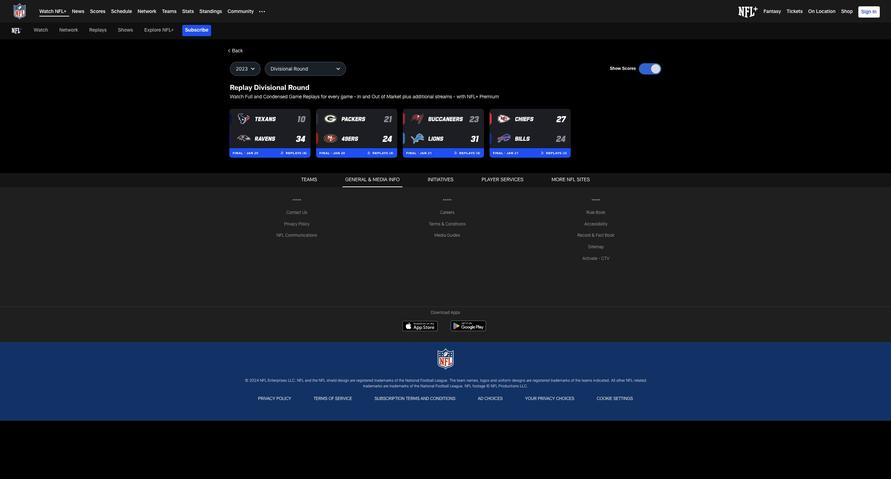 Task type: locate. For each thing, give the bounding box(es) containing it.
1 horizontal spatial 21
[[428, 151, 432, 155]]

player services
[[482, 178, 524, 183]]

24
[[383, 134, 392, 143], [556, 134, 566, 143]]

conditions up guides
[[446, 222, 466, 226]]

general & media info button
[[343, 173, 403, 187]]

more
[[552, 178, 566, 183]]

in right game
[[357, 95, 361, 100]]

record & fact book link
[[578, 234, 615, 238]]

of
[[381, 95, 385, 100], [395, 379, 398, 383], [571, 379, 574, 383], [410, 385, 413, 388], [329, 397, 334, 401]]

0 horizontal spatial *****
[[293, 199, 301, 203]]

0 vertical spatial privacy policy
[[284, 222, 310, 226]]

llc. down designs
[[520, 385, 528, 388]]

football
[[420, 379, 434, 383], [436, 385, 449, 388]]

1 horizontal spatial 24
[[556, 134, 566, 143]]

replays for 21
[[373, 151, 388, 155]]

replay element for 10
[[280, 151, 284, 155]]

activate - ctv
[[583, 257, 610, 261]]

0 horizontal spatial  replays (4)
[[280, 151, 307, 155]]

2 (4) from the left
[[389, 151, 394, 155]]

the left teams
[[575, 379, 581, 383]]

privacy down enterprises
[[258, 397, 275, 401]]

20 for 34
[[254, 151, 258, 155]]

0 vertical spatial &
[[368, 178, 372, 183]]

privacy policy down enterprises
[[258, 397, 291, 401]]

 replays (4) down 34
[[280, 151, 307, 155]]

1 horizontal spatial are
[[383, 385, 389, 388]]

3 replay element from the left
[[454, 151, 457, 155]]

& right the general
[[368, 178, 372, 183]]

ctv
[[602, 257, 610, 261]]

policy down us
[[299, 222, 310, 226]]

indicated.
[[593, 379, 610, 383]]

teams left stats link in the left of the page
[[162, 10, 177, 14]]

nfl left shield
[[319, 379, 326, 383]]

conditions down © 2024 nfl enterprises llc. nfl and the nfl shield design are registered trademarks of the national football league. the team names, logos and uniform designs are registered trademarks of the teams indicated. all other nfl-related trademarks are trademarks of the national football league. nfl footage © nfl productions llc.
[[430, 397, 456, 401]]

1 vertical spatial in
[[357, 95, 361, 100]]

dots image
[[259, 9, 265, 14]]

34
[[296, 134, 306, 143]]

1 horizontal spatial privacy
[[284, 222, 298, 226]]

2 vertical spatial watch
[[230, 95, 244, 100]]

24 for 27
[[556, 134, 566, 143]]

1 vertical spatial scores
[[622, 67, 636, 71]]

0 horizontal spatial policy
[[276, 397, 291, 401]]

enterprises
[[268, 379, 287, 383]]

choices right ad on the bottom right
[[485, 397, 503, 401]]

27
[[557, 114, 566, 124]]

0 vertical spatial scores
[[90, 10, 106, 14]]

2 horizontal spatial 21
[[515, 151, 519, 155]]

4  from the left
[[541, 151, 544, 155]]

1 ***** from the left
[[293, 199, 301, 203]]

& up media guides link on the top of page
[[442, 222, 445, 226]]

navigation
[[0, 22, 891, 39], [221, 187, 671, 268]]

in inside button
[[873, 10, 877, 15]]

2 horizontal spatial (4)
[[476, 151, 480, 155]]

0 vertical spatial league.
[[435, 379, 449, 383]]

1 · from the left
[[244, 151, 245, 155]]

banner
[[0, 0, 891, 39]]

national
[[405, 379, 419, 383], [421, 385, 435, 388]]

scores right show
[[622, 67, 636, 71]]

20 down 49ers
[[341, 151, 345, 155]]

sign in button
[[859, 6, 880, 18]]

show
[[610, 67, 621, 71]]

0 horizontal spatial 20
[[254, 151, 258, 155]]

1 horizontal spatial final · jan 20
[[320, 151, 345, 155]]

privacy down contact
[[284, 222, 298, 226]]

 replays (4) down 31 at the right of the page
[[454, 151, 480, 155]]

2 final · jan 20 from the left
[[320, 151, 345, 155]]

1 (4) from the left
[[303, 151, 307, 155]]

replays left (3)
[[546, 151, 562, 155]]

2 registered from the left
[[533, 379, 550, 383]]

fantasy link
[[764, 10, 781, 14]]

nfl+ left news link
[[55, 10, 66, 14]]

1 horizontal spatial replays
[[303, 95, 320, 100]]

replays left the for
[[303, 95, 320, 100]]

llc. right enterprises
[[288, 379, 296, 383]]

nfl+ right with
[[467, 95, 478, 100]]

more nfl sites
[[552, 178, 590, 183]]

2 final from the left
[[320, 151, 330, 155]]

choices right your on the right of page
[[556, 397, 575, 401]]

***** up careers
[[443, 199, 452, 203]]

***** up the rule book link
[[592, 199, 601, 203]]

(4) up info at the left top
[[389, 151, 394, 155]]

& for general
[[368, 178, 372, 183]]

rule
[[587, 211, 595, 215]]

1 replays from the left
[[286, 151, 302, 155]]

subscription terms and conditions link
[[372, 395, 458, 404]]

(4)
[[303, 151, 307, 155], [389, 151, 394, 155], [476, 151, 480, 155]]

0 horizontal spatial 24
[[383, 134, 392, 143]]

watch up watch link
[[39, 10, 54, 14]]

final · jan 20 down 49ers
[[320, 151, 345, 155]]

& for record
[[592, 234, 595, 238]]

0 horizontal spatial registered
[[356, 379, 373, 383]]

2 horizontal spatial  replays (4)
[[454, 151, 480, 155]]

0 vertical spatial network link
[[138, 10, 156, 14]]

1 horizontal spatial (4)
[[389, 151, 394, 155]]

0 vertical spatial llc.
[[288, 379, 296, 383]]

more nfl sites button
[[549, 173, 593, 187]]

are right designs
[[527, 379, 532, 383]]

1 vertical spatial nfl+
[[162, 28, 174, 33]]

0 vertical spatial replays
[[89, 28, 107, 33]]

terms of service
[[314, 397, 352, 401]]

policy down enterprises
[[276, 397, 291, 401]]

20
[[254, 151, 258, 155], [341, 151, 345, 155]]

0 horizontal spatial final · jan 21
[[406, 151, 432, 155]]

nfl right enterprises
[[297, 379, 304, 383]]

replays for 27
[[546, 151, 562, 155]]


[[280, 151, 284, 155], [367, 151, 371, 155], [454, 151, 457, 155], [541, 151, 544, 155]]

 replays (4) up general & media info
[[367, 151, 394, 155]]

0 vertical spatial media
[[373, 178, 388, 183]]

1 horizontal spatial  replays (4)
[[367, 151, 394, 155]]

teams up us
[[301, 178, 317, 183]]

terms down shield
[[314, 397, 328, 401]]

 for 23
[[454, 151, 457, 155]]

 replays (4)
[[280, 151, 307, 155], [367, 151, 394, 155], [454, 151, 480, 155]]

network link down news
[[56, 22, 81, 39]]

teams for teams button at the left top
[[301, 178, 317, 183]]

privacy inside navigation
[[284, 222, 298, 226]]

1 vertical spatial national
[[421, 385, 435, 388]]

registered right design
[[356, 379, 373, 383]]

© left '2024'
[[245, 379, 248, 383]]

0 horizontal spatial network link
[[56, 22, 81, 39]]

media inside navigation
[[435, 234, 446, 238]]

of up subscription
[[395, 379, 398, 383]]

1 horizontal spatial in
[[873, 10, 877, 15]]

football up subscription terms and conditions
[[420, 379, 434, 383]]

3 ***** from the left
[[592, 199, 601, 203]]

policy for bottommost privacy policy link
[[276, 397, 291, 401]]

replay element for 27
[[541, 151, 544, 155]]

and left shield
[[305, 379, 311, 383]]

1 horizontal spatial national
[[421, 385, 435, 388]]

1 horizontal spatial 20
[[341, 151, 345, 155]]

49ers
[[342, 135, 358, 142]]

out
[[372, 95, 380, 100]]

- left with
[[454, 95, 455, 100]]

terms & conditions link
[[429, 222, 466, 226]]

3 jan from the left
[[420, 151, 427, 155]]

contact us
[[287, 211, 307, 215]]

20 down ravens on the top left of page
[[254, 151, 258, 155]]

apps
[[451, 311, 460, 315]]

book right rule
[[596, 211, 606, 215]]

teams
[[162, 10, 177, 14], [301, 178, 317, 183]]

0 vertical spatial book
[[596, 211, 606, 215]]

privacy policy link down enterprises
[[255, 395, 294, 404]]

- left ctv
[[599, 257, 600, 261]]

replays down 31 at the right of the page
[[459, 151, 475, 155]]

are up subscription
[[383, 385, 389, 388]]

privacy policy link down contact us link
[[284, 222, 310, 226]]

4 final from the left
[[493, 151, 503, 155]]

· for 21
[[331, 151, 332, 155]]

network down news
[[59, 28, 78, 33]]

network up 'explore'
[[138, 10, 156, 14]]

***** up contact us
[[293, 199, 301, 203]]

watch down watch nfl+ on the left
[[34, 28, 48, 33]]

0 vertical spatial nfl+
[[55, 10, 66, 14]]

1  replays (4) from the left
[[280, 151, 307, 155]]

of right out
[[381, 95, 385, 100]]

jan for 21
[[333, 151, 340, 155]]

final · jan 20 down ravens on the top left of page
[[233, 151, 258, 155]]

privacy for top privacy policy link
[[284, 222, 298, 226]]

4 replays from the left
[[546, 151, 562, 155]]

cookie
[[597, 397, 613, 401]]

careers link
[[440, 211, 455, 215]]

3 replays from the left
[[459, 151, 475, 155]]

standings link
[[200, 10, 222, 14]]

chiefs
[[515, 115, 534, 122]]

 inside  replays (3)
[[541, 151, 544, 155]]

0 vertical spatial conditions
[[446, 222, 466, 226]]

1 20 from the left
[[254, 151, 258, 155]]

for
[[321, 95, 327, 100]]

& left fact
[[592, 234, 595, 238]]

2 ***** from the left
[[443, 199, 452, 203]]

0 horizontal spatial &
[[368, 178, 372, 183]]

player services button
[[479, 173, 526, 187]]

explore
[[144, 28, 161, 33]]

the
[[312, 379, 318, 383], [399, 379, 404, 383], [575, 379, 581, 383], [414, 385, 420, 388]]

tickets
[[787, 10, 803, 14]]

2 horizontal spatial terms
[[429, 222, 440, 226]]

3  replays (4) from the left
[[454, 151, 480, 155]]

0 vertical spatial network
[[138, 10, 156, 14]]

3  from the left
[[454, 151, 457, 155]]

jan for 23
[[420, 151, 427, 155]]

tab list
[[0, 173, 891, 307]]

your privacy choices
[[525, 397, 575, 401]]

2  replays (4) from the left
[[367, 151, 394, 155]]

©
[[245, 379, 248, 383], [487, 385, 490, 388]]

network link up 'explore'
[[138, 10, 156, 14]]

contact us link
[[287, 211, 307, 215]]

privacy policy inside navigation
[[284, 222, 310, 226]]

1 vertical spatial &
[[442, 222, 445, 226]]

0 vertical spatial policy
[[299, 222, 310, 226]]

2 replays from the left
[[373, 151, 388, 155]]

21 down market in the left of the page
[[384, 114, 392, 124]]

0 horizontal spatial ©
[[245, 379, 248, 383]]

0 horizontal spatial llc.
[[288, 379, 296, 383]]

navigation containing *****
[[221, 187, 671, 268]]

are right design
[[350, 379, 355, 383]]

league. down the at right bottom
[[450, 385, 464, 388]]

logos
[[480, 379, 490, 383]]

of up subscription terms and conditions
[[410, 385, 413, 388]]

2 horizontal spatial nfl+
[[467, 95, 478, 100]]

final for 10
[[233, 151, 243, 155]]

communications
[[285, 234, 317, 238]]

book right fact
[[605, 234, 615, 238]]

2 replay element from the left
[[367, 151, 371, 155]]

& inside button
[[368, 178, 372, 183]]

terms right subscription
[[406, 397, 420, 401]]

0 vertical spatial privacy policy link
[[284, 222, 310, 226]]

1 jan from the left
[[246, 151, 253, 155]]

replays inside 'replay divisional round watch full and condensed game replays for every game - in and out of market plus additional streams - with nfl+ premium'
[[303, 95, 320, 100]]

1 24 from the left
[[383, 134, 392, 143]]

replays down 34
[[286, 151, 302, 155]]

0 horizontal spatial network
[[59, 28, 78, 33]]

1 horizontal spatial choices
[[556, 397, 575, 401]]

trademarks
[[374, 379, 394, 383], [551, 379, 570, 383], [363, 385, 382, 388], [390, 385, 409, 388]]

chevron left element
[[226, 48, 232, 53]]

terms up media guides link on the top of page
[[429, 222, 440, 226]]

1 horizontal spatial registered
[[533, 379, 550, 383]]

21 for 24
[[515, 151, 519, 155]]

0 horizontal spatial media
[[373, 178, 388, 183]]

nfl inside button
[[567, 178, 576, 183]]

1 vertical spatial league.
[[450, 385, 464, 388]]

watch for watch
[[34, 28, 48, 33]]

choices
[[485, 397, 503, 401], [556, 397, 575, 401]]

stats
[[182, 10, 194, 14]]

llc.
[[288, 379, 296, 383], [520, 385, 528, 388]]

replay element for 21
[[367, 151, 371, 155]]

nfl left communications
[[277, 234, 284, 238]]

4 jan from the left
[[507, 151, 514, 155]]

league. left the at right bottom
[[435, 379, 449, 383]]

1 vertical spatial replays
[[303, 95, 320, 100]]

2  from the left
[[367, 151, 371, 155]]

names,
[[467, 379, 479, 383]]

2 vertical spatial &
[[592, 234, 595, 238]]

1 vertical spatial ©
[[487, 385, 490, 388]]

network
[[138, 10, 156, 14], [59, 28, 78, 33]]

and down © 2024 nfl enterprises llc. nfl and the nfl shield design are registered trademarks of the national football league. the team names, logos and uniform designs are registered trademarks of the teams indicated. all other nfl-related trademarks are trademarks of the national football league. nfl footage © nfl productions llc.
[[421, 397, 429, 401]]

media left info at the left top
[[373, 178, 388, 183]]

· for 10
[[244, 151, 245, 155]]

related
[[635, 379, 646, 383]]

final · jan 21 down lions
[[406, 151, 432, 155]]

replay element
[[280, 151, 284, 155], [367, 151, 371, 155], [454, 151, 457, 155], [541, 151, 544, 155]]

0 vertical spatial navigation
[[0, 22, 891, 39]]

0 vertical spatial teams
[[162, 10, 177, 14]]

1 replay element from the left
[[280, 151, 284, 155]]

2 vertical spatial nfl+
[[467, 95, 478, 100]]

media inside button
[[373, 178, 388, 183]]

0 horizontal spatial football
[[420, 379, 434, 383]]

community
[[228, 10, 254, 14]]

the up subscription terms and conditions
[[414, 385, 420, 388]]

nfl+ for watch nfl+
[[55, 10, 66, 14]]

replays for 10
[[286, 151, 302, 155]]

nfl+ image
[[739, 7, 758, 18]]

your privacy choices link
[[523, 395, 577, 404]]

1 final · jan 21 from the left
[[406, 151, 432, 155]]

0 horizontal spatial privacy
[[258, 397, 275, 401]]

***** for rule book
[[592, 199, 601, 203]]

watch down replay
[[230, 95, 244, 100]]

sitemap link
[[588, 245, 604, 250]]

1 vertical spatial watch
[[34, 28, 48, 33]]

1 horizontal spatial policy
[[299, 222, 310, 226]]

0 vertical spatial in
[[873, 10, 877, 15]]

1 horizontal spatial nfl+
[[162, 28, 174, 33]]

final · jan 21 down bills at the top
[[493, 151, 519, 155]]

0 horizontal spatial scores
[[90, 10, 106, 14]]

2 horizontal spatial -
[[599, 257, 600, 261]]

1 horizontal spatial ©
[[487, 385, 490, 388]]

sitemap
[[588, 245, 604, 250]]

1 horizontal spatial *****
[[443, 199, 452, 203]]

1 vertical spatial teams
[[301, 178, 317, 183]]

(4) down 34
[[303, 151, 307, 155]]

20 for 24
[[341, 151, 345, 155]]

nfl+ right 'explore'
[[162, 28, 174, 33]]

terms
[[429, 222, 440, 226], [314, 397, 328, 401], [406, 397, 420, 401]]

jan for 27
[[507, 151, 514, 155]]

final for 21
[[320, 151, 330, 155]]

3 · from the left
[[418, 151, 419, 155]]

0 horizontal spatial choices
[[485, 397, 503, 401]]

(4) down 31 at the right of the page
[[476, 151, 480, 155]]

ad
[[478, 397, 484, 401]]

0 vertical spatial football
[[420, 379, 434, 383]]

policy for top privacy policy link
[[299, 222, 310, 226]]

replays up general & media info
[[373, 151, 388, 155]]

full
[[245, 95, 253, 100]]

media left guides
[[435, 234, 446, 238]]

0 horizontal spatial are
[[350, 379, 355, 383]]

1 vertical spatial football
[[436, 385, 449, 388]]

1 horizontal spatial teams
[[301, 178, 317, 183]]

nfl left sites in the top of the page
[[567, 178, 576, 183]]

footer
[[0, 173, 891, 421]]

replays for 23
[[459, 151, 475, 155]]

info
[[389, 178, 400, 183]]

· for 27
[[505, 151, 506, 155]]

privacy policy down contact us link
[[284, 222, 310, 226]]

the up subscription
[[399, 379, 404, 383]]

privacy right your on the right of page
[[538, 397, 555, 401]]

1  from the left
[[280, 151, 284, 155]]

get it on google play image
[[448, 318, 489, 334]]

2 horizontal spatial &
[[592, 234, 595, 238]]

condensed
[[263, 95, 288, 100]]

0 vertical spatial watch
[[39, 10, 54, 14]]

1 horizontal spatial &
[[442, 222, 445, 226]]

premium
[[480, 95, 499, 100]]

- right game
[[354, 95, 356, 100]]

1 final from the left
[[233, 151, 243, 155]]

1 vertical spatial media
[[435, 234, 446, 238]]

1 horizontal spatial media
[[435, 234, 446, 238]]

and
[[254, 95, 262, 100], [363, 95, 371, 100], [305, 379, 311, 383], [491, 379, 497, 383], [421, 397, 429, 401]]

replays down scores link at top
[[89, 28, 107, 33]]

1 final · jan 20 from the left
[[233, 151, 258, 155]]

3 final from the left
[[406, 151, 417, 155]]

in right sign
[[873, 10, 877, 15]]

replays
[[286, 151, 302, 155], [373, 151, 388, 155], [459, 151, 475, 155], [546, 151, 562, 155]]

policy inside navigation
[[299, 222, 310, 226]]

scores up the 'replays' link
[[90, 10, 106, 14]]

teams inside button
[[301, 178, 317, 183]]

final · jan 21 for 24
[[493, 151, 519, 155]]

player
[[482, 178, 499, 183]]

media
[[373, 178, 388, 183], [435, 234, 446, 238]]

2 horizontal spatial *****
[[592, 199, 601, 203]]

1 vertical spatial privacy policy
[[258, 397, 291, 401]]

watch inside 'replay divisional round watch full and condensed game replays for every game - in and out of market plus additional streams - with nfl+ premium'
[[230, 95, 244, 100]]

2 24 from the left
[[556, 134, 566, 143]]

and right full
[[254, 95, 262, 100]]

nfl+ inside explore nfl+ link
[[162, 28, 174, 33]]

terms & conditions
[[429, 222, 466, 226]]

0 horizontal spatial final · jan 20
[[233, 151, 258, 155]]

registered up the your privacy choices
[[533, 379, 550, 383]]

subscription
[[375, 397, 405, 401]]

0 horizontal spatial in
[[357, 95, 361, 100]]

2 · from the left
[[331, 151, 332, 155]]

4 · from the left
[[505, 151, 506, 155]]

21 down lions
[[428, 151, 432, 155]]

2 20 from the left
[[341, 151, 345, 155]]

1 vertical spatial policy
[[276, 397, 291, 401]]

21 down bills at the top
[[515, 151, 519, 155]]

teams link
[[162, 10, 177, 14]]

league.
[[435, 379, 449, 383], [450, 385, 464, 388]]

© down 'logos'
[[487, 385, 490, 388]]

2 jan from the left
[[333, 151, 340, 155]]

watch nfl+
[[39, 10, 66, 14]]

4 replay element from the left
[[541, 151, 544, 155]]

divisional
[[254, 85, 286, 92]]

3 (4) from the left
[[476, 151, 480, 155]]

watch inside navigation
[[34, 28, 48, 33]]

2 final · jan 21 from the left
[[493, 151, 519, 155]]

in
[[873, 10, 877, 15], [357, 95, 361, 100]]

nfl up ad choices
[[491, 385, 498, 388]]

football down the nfl image
[[436, 385, 449, 388]]

&
[[368, 178, 372, 183], [442, 222, 445, 226], [592, 234, 595, 238]]



Task type: vqa. For each thing, say whether or not it's contained in the screenshot.


Task type: describe. For each thing, give the bounding box(es) containing it.
contact
[[287, 211, 301, 215]]

(4) for 31
[[476, 151, 480, 155]]

 back
[[226, 48, 243, 54]]

watch nfl+ link
[[39, 10, 66, 14]]

of left teams
[[571, 379, 574, 383]]

nfl down names,
[[465, 385, 472, 388]]

1 vertical spatial privacy policy link
[[255, 395, 294, 404]]

& for terms
[[442, 222, 445, 226]]

the left shield
[[312, 379, 318, 383]]

watch for watch nfl+
[[39, 10, 54, 14]]

secondary navigation logo image
[[11, 25, 22, 37]]

final for 27
[[493, 151, 503, 155]]

teams
[[582, 379, 592, 383]]

 replays (4) for 34
[[280, 151, 307, 155]]

additional
[[413, 95, 434, 100]]

1 vertical spatial network
[[59, 28, 78, 33]]

2 choices from the left
[[556, 397, 575, 401]]

texans
[[255, 115, 276, 122]]

1 horizontal spatial network link
[[138, 10, 156, 14]]

lions
[[428, 135, 444, 142]]

privacy policy for top privacy policy link
[[284, 222, 310, 226]]

0 horizontal spatial 21
[[384, 114, 392, 124]]

game
[[289, 95, 302, 100]]

accessibility
[[585, 222, 608, 226]]

jan for 10
[[246, 151, 253, 155]]

schedule
[[111, 10, 132, 14]]

subscribe
[[185, 28, 208, 33]]

 replays (4) for 24
[[367, 151, 394, 155]]

of inside 'replay divisional round watch full and condensed game replays for every game - in and out of market plus additional streams - with nfl+ premium'
[[381, 95, 385, 100]]

nfl+ inside 'replay divisional round watch full and condensed game replays for every game - in and out of market plus additional streams - with nfl+ premium'
[[467, 95, 478, 100]]

plus
[[403, 95, 412, 100]]

and right 'logos'
[[491, 379, 497, 383]]

nfl+ for explore nfl+
[[162, 28, 174, 33]]

activate
[[583, 257, 598, 261]]

nfl communications link
[[277, 234, 317, 238]]

 for 10
[[280, 151, 284, 155]]

uniform
[[498, 379, 511, 383]]

settings
[[614, 397, 633, 401]]

2 horizontal spatial are
[[527, 379, 532, 383]]

***** for careers
[[443, 199, 452, 203]]

scores inside banner
[[90, 10, 106, 14]]

 replays (4) for 31
[[454, 151, 480, 155]]

us
[[302, 211, 307, 215]]

- inside navigation
[[599, 257, 600, 261]]

news
[[72, 10, 84, 14]]

rule book
[[587, 211, 606, 215]]

0 horizontal spatial league.
[[435, 379, 449, 383]]

shows
[[118, 28, 133, 33]]

design
[[338, 379, 349, 383]]

packers
[[342, 115, 366, 122]]

0 horizontal spatial national
[[405, 379, 419, 383]]

tab list containing teams
[[0, 173, 891, 307]]

nfl shield image
[[11, 3, 28, 20]]

0 horizontal spatial -
[[354, 95, 356, 100]]

21 for 31
[[428, 151, 432, 155]]

game
[[341, 95, 353, 100]]

(4) for 34
[[303, 151, 307, 155]]

back
[[232, 49, 243, 54]]

stats link
[[182, 10, 194, 14]]

1 horizontal spatial network
[[138, 10, 156, 14]]

in inside 'replay divisional round watch full and condensed game replays for every game - in and out of market plus additional streams - with nfl+ premium'
[[357, 95, 361, 100]]

0 vertical spatial ©
[[245, 379, 248, 383]]

on location link
[[809, 10, 836, 14]]

***** for contact us
[[293, 199, 301, 203]]

terms for terms of service
[[314, 397, 328, 401]]

31
[[471, 134, 479, 143]]

1 choices from the left
[[485, 397, 503, 401]]

round
[[288, 85, 310, 92]]

final · jan 20 for 24
[[320, 151, 345, 155]]

24 for 21
[[383, 134, 392, 143]]

· for 23
[[418, 151, 419, 155]]

final for 23
[[406, 151, 417, 155]]

cookie settings
[[597, 397, 633, 401]]

1 horizontal spatial terms
[[406, 397, 420, 401]]

privacy for bottommost privacy policy link
[[258, 397, 275, 401]]

other
[[617, 379, 625, 383]]

watch link
[[34, 22, 51, 39]]

sign in
[[862, 10, 877, 15]]

shield
[[327, 379, 337, 383]]

0 horizontal spatial replays
[[89, 28, 107, 33]]

© 2024 nfl enterprises llc. nfl and the nfl shield design are registered trademarks of the national football league. the team names, logos and uniform designs are registered trademarks of the teams indicated. all other nfl-related trademarks are trademarks of the national football league. nfl footage © nfl productions llc.
[[245, 379, 646, 388]]

ravens
[[255, 135, 275, 142]]

bills
[[515, 135, 530, 142]]

replay
[[230, 85, 252, 92]]

sites
[[577, 178, 590, 183]]

standings
[[200, 10, 222, 14]]

rule book link
[[587, 211, 606, 215]]

location
[[816, 10, 836, 14]]

1 horizontal spatial scores
[[622, 67, 636, 71]]

schedule link
[[111, 10, 132, 14]]

nfl right '2024'
[[260, 379, 267, 383]]

accessibility link
[[585, 222, 608, 226]]

media guides
[[435, 234, 460, 238]]

careers
[[440, 211, 455, 215]]

of left service
[[329, 397, 334, 401]]

the
[[450, 379, 456, 383]]

(3)
[[563, 151, 567, 155]]

shows link
[[115, 22, 136, 39]]

nfl communications
[[277, 234, 317, 238]]

1 horizontal spatial llc.
[[520, 385, 528, 388]]

general
[[345, 178, 367, 183]]

and left out
[[363, 95, 371, 100]]

 replays (3)
[[541, 151, 567, 155]]

1 horizontal spatial -
[[454, 95, 455, 100]]

footage
[[473, 385, 486, 388]]

1 vertical spatial conditions
[[430, 397, 456, 401]]

nfl inside navigation
[[277, 234, 284, 238]]

service
[[335, 397, 352, 401]]

shop
[[841, 10, 853, 14]]

10
[[297, 114, 306, 124]]

1 horizontal spatial league.
[[450, 385, 464, 388]]

download on the apple store image
[[403, 321, 438, 331]]

general & media info
[[345, 178, 400, 183]]

1 vertical spatial network link
[[56, 22, 81, 39]]

download
[[431, 311, 450, 315]]

services
[[501, 178, 524, 183]]

footer containing teams
[[0, 173, 891, 421]]

final · jan 20 for 34
[[233, 151, 258, 155]]

shop link
[[841, 10, 853, 14]]

navigation containing watch
[[0, 22, 891, 39]]

replays link
[[87, 22, 110, 39]]

 for 21
[[367, 151, 371, 155]]

ad choices link
[[475, 395, 506, 404]]

terms for terms & conditions
[[429, 222, 440, 226]]

your
[[525, 397, 537, 401]]

every
[[328, 95, 340, 100]]

 for 27
[[541, 151, 544, 155]]

banner containing watch nfl+
[[0, 0, 891, 39]]

ad choices
[[478, 397, 503, 401]]

23
[[470, 114, 479, 124]]

1 registered from the left
[[356, 379, 373, 383]]

replay element for 23
[[454, 151, 457, 155]]

initiatives
[[428, 178, 454, 183]]

initiatives button
[[425, 173, 456, 187]]

community link
[[228, 10, 254, 14]]

2 horizontal spatial privacy
[[538, 397, 555, 401]]

nfl-
[[626, 379, 635, 383]]

replay divisional round heading
[[230, 84, 661, 93]]

sign
[[862, 10, 872, 15]]

(4) for 24
[[389, 151, 394, 155]]

conditions inside navigation
[[446, 222, 466, 226]]

subscribe link
[[182, 25, 214, 36]]

fantasy
[[764, 10, 781, 14]]

nfl image
[[434, 348, 457, 370]]

show scores
[[610, 67, 636, 71]]

teams for the teams link
[[162, 10, 177, 14]]

privacy policy for bottommost privacy policy link
[[258, 397, 291, 401]]

final · jan 21 for 31
[[406, 151, 432, 155]]

1 vertical spatial book
[[605, 234, 615, 238]]

streams
[[435, 95, 452, 100]]

on
[[809, 10, 815, 14]]

teams button
[[298, 173, 320, 187]]

media guides link
[[435, 234, 460, 238]]

1 horizontal spatial football
[[436, 385, 449, 388]]



